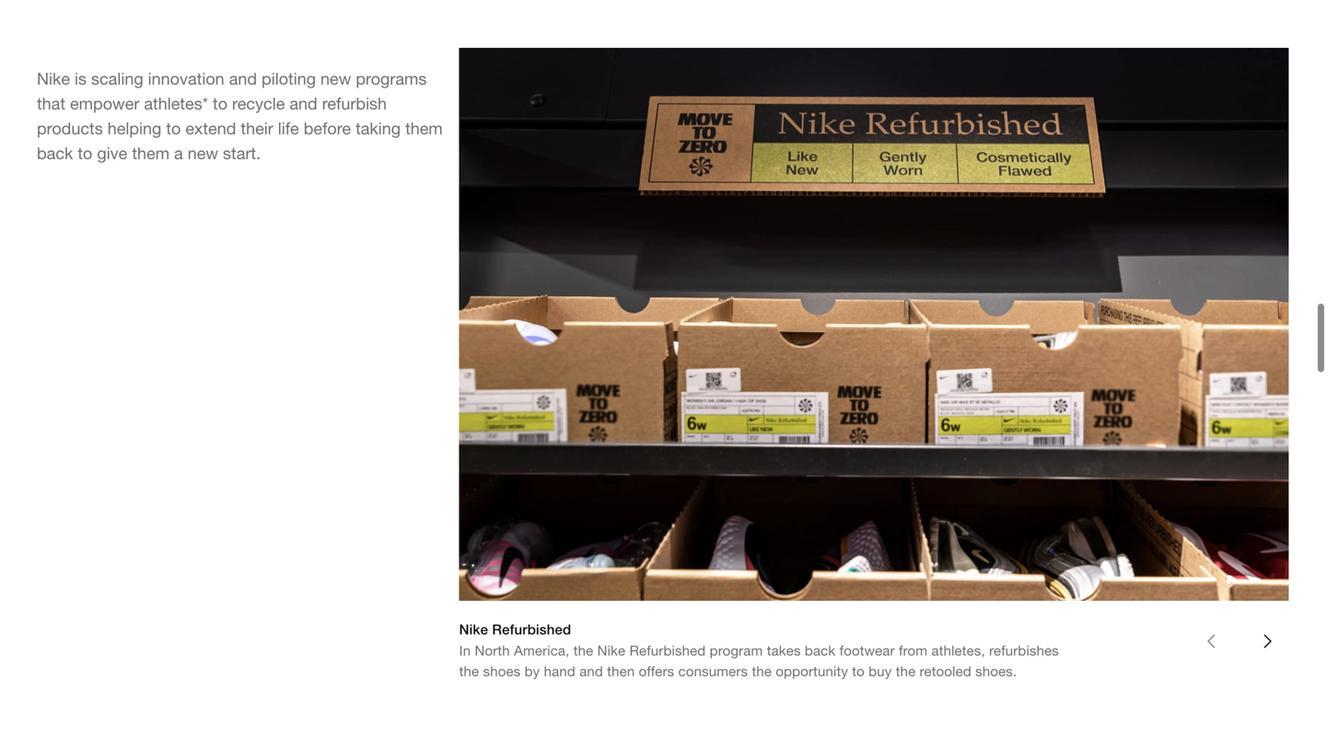 Task type: vqa. For each thing, say whether or not it's contained in the screenshot.
the water,
no



Task type: locate. For each thing, give the bounding box(es) containing it.
to inside nike refurbished in north america, the nike refurbished program takes back footwear from athletes, refurbishes the shoes by hand and then offers consumers the opportunity to buy the retooled shoes.
[[852, 664, 865, 680]]

new right the a
[[188, 144, 218, 163]]

the
[[574, 643, 594, 659], [459, 664, 479, 680], [752, 664, 772, 680], [896, 664, 916, 680]]

and up recycle at left top
[[229, 69, 257, 89]]

their
[[241, 119, 273, 138]]

and down piloting
[[290, 94, 318, 113]]

give
[[97, 144, 127, 163]]

opportunity
[[776, 664, 848, 680]]

nike up that
[[37, 69, 70, 89]]

new
[[321, 69, 351, 89], [188, 144, 218, 163]]

footwear
[[840, 643, 895, 659]]

1 vertical spatial nike
[[459, 622, 488, 638]]

1 vertical spatial them
[[132, 144, 170, 163]]

innovation
[[148, 69, 224, 89]]

impact protectingtheplanet nike refurbished display 1 102078 image
[[459, 48, 1289, 601]]

nike
[[37, 69, 70, 89], [459, 622, 488, 638], [598, 643, 626, 659]]

0 vertical spatial them
[[405, 119, 443, 138]]

1 horizontal spatial them
[[405, 119, 443, 138]]

new up refurbish
[[321, 69, 351, 89]]

piloting
[[262, 69, 316, 89]]

a
[[174, 144, 183, 163]]

2 horizontal spatial and
[[580, 664, 603, 680]]

1 horizontal spatial back
[[805, 643, 836, 659]]

1 horizontal spatial refurbished
[[630, 643, 706, 659]]

them
[[405, 119, 443, 138], [132, 144, 170, 163]]

athletes*
[[144, 94, 208, 113]]

1 horizontal spatial and
[[290, 94, 318, 113]]

and left then
[[580, 664, 603, 680]]

0 vertical spatial and
[[229, 69, 257, 89]]

1 horizontal spatial nike
[[459, 622, 488, 638]]

nike for nike is scaling innovation and piloting new programs that empower athletes* to recycle and refurbish products helping to extend their life before taking them back to give them a new start.
[[37, 69, 70, 89]]

0 vertical spatial refurbished
[[492, 622, 571, 638]]

back down products
[[37, 144, 73, 163]]

0 horizontal spatial new
[[188, 144, 218, 163]]

by
[[525, 664, 540, 680]]

refurbished up offers
[[630, 643, 706, 659]]

0 vertical spatial new
[[321, 69, 351, 89]]

2 horizontal spatial nike
[[598, 643, 626, 659]]

back up opportunity
[[805, 643, 836, 659]]

2 vertical spatial nike
[[598, 643, 626, 659]]

to down athletes*
[[166, 119, 181, 138]]

the up hand
[[574, 643, 594, 659]]

nike up in
[[459, 622, 488, 638]]

to
[[213, 94, 228, 113], [166, 119, 181, 138], [78, 144, 92, 163], [852, 664, 865, 680]]

2 vertical spatial and
[[580, 664, 603, 680]]

hand
[[544, 664, 576, 680]]

next image
[[1257, 631, 1279, 653]]

them left the a
[[132, 144, 170, 163]]

refurbishes
[[989, 643, 1059, 659]]

nike inside nike is scaling innovation and piloting new programs that empower athletes* to recycle and refurbish products helping to extend their life before taking them back to give them a new start.
[[37, 69, 70, 89]]

nike up then
[[598, 643, 626, 659]]

refurbished
[[492, 622, 571, 638], [630, 643, 706, 659]]

back inside nike refurbished in north america, the nike refurbished program takes back footwear from athletes, refurbishes the shoes by hand and then offers consumers the opportunity to buy the retooled shoes.
[[805, 643, 836, 659]]

0 horizontal spatial back
[[37, 144, 73, 163]]

them right taking
[[405, 119, 443, 138]]

0 horizontal spatial them
[[132, 144, 170, 163]]

offers
[[639, 664, 675, 680]]

refurbished up 'america,'
[[492, 622, 571, 638]]

back
[[37, 144, 73, 163], [805, 643, 836, 659]]

to left "buy"
[[852, 664, 865, 680]]

and
[[229, 69, 257, 89], [290, 94, 318, 113], [580, 664, 603, 680]]

program
[[710, 643, 763, 659]]

1 vertical spatial new
[[188, 144, 218, 163]]

1 horizontal spatial new
[[321, 69, 351, 89]]

start.
[[223, 144, 261, 163]]

the down takes
[[752, 664, 772, 680]]

0 horizontal spatial nike
[[37, 69, 70, 89]]

0 vertical spatial back
[[37, 144, 73, 163]]

1 vertical spatial back
[[805, 643, 836, 659]]

1 vertical spatial refurbished
[[630, 643, 706, 659]]

0 horizontal spatial refurbished
[[492, 622, 571, 638]]

0 vertical spatial nike
[[37, 69, 70, 89]]



Task type: describe. For each thing, give the bounding box(es) containing it.
shoes.
[[976, 664, 1017, 680]]

is
[[75, 69, 87, 89]]

extend
[[186, 119, 236, 138]]

america,
[[514, 643, 570, 659]]

from
[[899, 643, 928, 659]]

products
[[37, 119, 103, 138]]

retooled
[[920, 664, 972, 680]]

nike for nike refurbished in north america, the nike refurbished program takes back footwear from athletes, refurbishes the shoes by hand and then offers consumers the opportunity to buy the retooled shoes.
[[459, 622, 488, 638]]

life
[[278, 119, 299, 138]]

recycle
[[232, 94, 285, 113]]

shoes
[[483, 664, 521, 680]]

nike refurbished in north america, the nike refurbished program takes back footwear from athletes, refurbishes the shoes by hand and then offers consumers the opportunity to buy the retooled shoes.
[[459, 622, 1059, 680]]

nike is scaling innovation and piloting new programs that empower athletes* to recycle and refurbish products helping to extend their life before taking them back to give them a new start.
[[37, 69, 443, 163]]

the down from
[[896, 664, 916, 680]]

back inside nike is scaling innovation and piloting new programs that empower athletes* to recycle and refurbish products helping to extend their life before taking them back to give them a new start.
[[37, 144, 73, 163]]

north
[[475, 643, 510, 659]]

athletes,
[[932, 643, 986, 659]]

to up extend at the left top of the page
[[213, 94, 228, 113]]

buy
[[869, 664, 892, 680]]

empower
[[70, 94, 139, 113]]

in
[[459, 643, 471, 659]]

the down in
[[459, 664, 479, 680]]

0 horizontal spatial and
[[229, 69, 257, 89]]

1 vertical spatial and
[[290, 94, 318, 113]]

that
[[37, 94, 65, 113]]

and inside nike refurbished in north america, the nike refurbished program takes back footwear from athletes, refurbishes the shoes by hand and then offers consumers the opportunity to buy the retooled shoes.
[[580, 664, 603, 680]]

helping
[[108, 119, 162, 138]]

programs
[[356, 69, 427, 89]]

to left give
[[78, 144, 92, 163]]

refurbish
[[322, 94, 387, 113]]

consumers
[[679, 664, 748, 680]]

taking
[[356, 119, 401, 138]]

then
[[607, 664, 635, 680]]

previous image
[[1201, 631, 1223, 653]]

scaling
[[91, 69, 143, 89]]

before
[[304, 119, 351, 138]]

takes
[[767, 643, 801, 659]]



